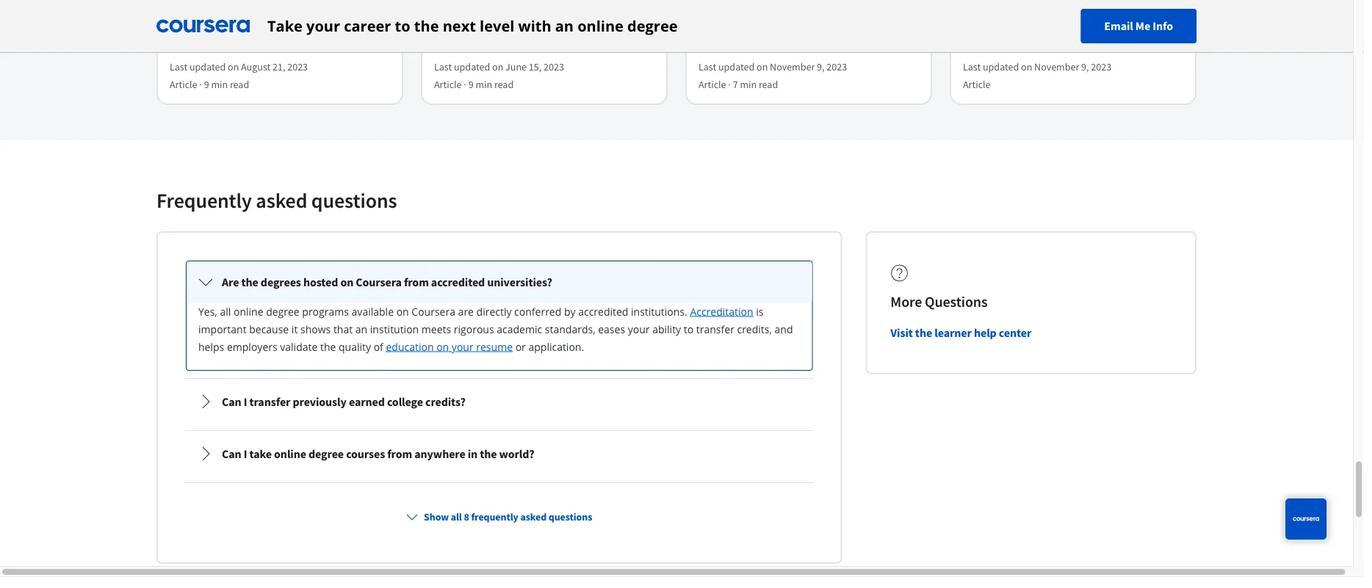 Task type: locate. For each thing, give the bounding box(es) containing it.
validate
[[280, 340, 318, 354]]

from inside dropdown button
[[404, 275, 429, 289]]

21,
[[273, 60, 285, 73]]

· down coursera image
[[199, 78, 202, 91]]

· inside last updated on june 15, 2023 article · 9 min read
[[464, 78, 466, 91]]

2 horizontal spatial degree
[[627, 16, 678, 36]]

1 vertical spatial transfer
[[249, 395, 290, 409]]

universities?
[[487, 275, 552, 289]]

1 horizontal spatial transfer
[[696, 322, 735, 336]]

accredited
[[431, 275, 485, 289], [578, 305, 628, 318]]

3 2023 from the left
[[827, 60, 847, 73]]

min
[[211, 78, 228, 91], [476, 78, 492, 91], [740, 78, 757, 91]]

· inside last updated on november 9, 2023 article · 7 min read
[[728, 78, 731, 91]]

2 vertical spatial degree
[[309, 447, 344, 461]]

2 9 from the left
[[468, 78, 474, 91]]

min for november
[[740, 78, 757, 91]]

education
[[386, 340, 434, 354]]

the right are
[[241, 275, 258, 289]]

0 horizontal spatial transfer
[[249, 395, 290, 409]]

2 vertical spatial online
[[274, 447, 306, 461]]

transfer
[[696, 322, 735, 336], [249, 395, 290, 409]]

november for last updated on november 9, 2023 article
[[1035, 60, 1079, 73]]

visit
[[891, 325, 913, 340]]

1 vertical spatial i
[[244, 447, 247, 461]]

2 article from the left
[[434, 78, 462, 91]]

2023 for last updated on august 21, 2023 article · 9 min read
[[287, 60, 308, 73]]

accredited up 'are' at left bottom
[[431, 275, 485, 289]]

next
[[443, 16, 476, 36]]

4 2023 from the left
[[1091, 60, 1112, 73]]

3 updated from the left
[[719, 60, 755, 73]]

from inside 'dropdown button'
[[387, 447, 412, 461]]

read inside last updated on november 9, 2023 article · 7 min read
[[759, 78, 778, 91]]

read down august
[[230, 78, 249, 91]]

article inside last updated on august 21, 2023 article · 9 min read
[[170, 78, 197, 91]]

education on your resume link
[[386, 340, 513, 354]]

0 horizontal spatial an
[[355, 322, 367, 336]]

4 updated from the left
[[983, 60, 1019, 73]]

0 vertical spatial from
[[404, 275, 429, 289]]

article inside last updated on november 9, 2023 article
[[963, 78, 991, 91]]

0 vertical spatial accredited
[[431, 275, 485, 289]]

0 horizontal spatial min
[[211, 78, 228, 91]]

last
[[170, 60, 187, 73], [434, 60, 452, 73], [699, 60, 716, 73], [963, 60, 981, 73]]

4 last from the left
[[963, 60, 981, 73]]

article inside last updated on november 9, 2023 article · 7 min read
[[699, 78, 726, 91]]

article for last updated on november 9, 2023 article
[[963, 78, 991, 91]]

2 horizontal spatial read
[[759, 78, 778, 91]]

i
[[244, 395, 247, 409], [244, 447, 247, 461]]

0 horizontal spatial coursera
[[356, 275, 402, 289]]

1 horizontal spatial questions
[[549, 511, 592, 524]]

0 vertical spatial questions
[[311, 188, 397, 213]]

can down helps
[[222, 395, 241, 409]]

all
[[220, 305, 231, 318], [451, 511, 462, 524]]

frequently asked questions
[[156, 188, 397, 213]]

an inside the is important because it shows that an institution meets rigorous academic standards, eases your ability to transfer credits, and helps employers validate the quality of
[[355, 322, 367, 336]]

last inside last updated on november 9, 2023 article · 7 min read
[[699, 60, 716, 73]]

9 down take your career to the next level with an online degree
[[468, 78, 474, 91]]

2 updated from the left
[[454, 60, 490, 73]]

read down june
[[494, 78, 514, 91]]

accredited inside are the degrees hosted on coursera from accredited universities? dropdown button
[[431, 275, 485, 289]]

0 horizontal spatial november
[[770, 60, 815, 73]]

on inside last updated on november 9, 2023 article · 7 min read
[[757, 60, 768, 73]]

min inside last updated on november 9, 2023 article · 7 min read
[[740, 78, 757, 91]]

2023 inside last updated on august 21, 2023 article · 9 min read
[[287, 60, 308, 73]]

previously
[[293, 395, 347, 409]]

it
[[292, 322, 298, 336]]

earned
[[349, 395, 385, 409]]

read
[[230, 78, 249, 91], [494, 78, 514, 91], [759, 78, 778, 91]]

last updated on august 21, 2023 article · 9 min read
[[170, 60, 308, 91]]

article inside last updated on june 15, 2023 article · 9 min read
[[434, 78, 462, 91]]

frequently asked questions element
[[145, 187, 1209, 576]]

2 november from the left
[[1035, 60, 1079, 73]]

1 horizontal spatial degree
[[309, 447, 344, 461]]

can left take
[[222, 447, 241, 461]]

can inside can i take online degree courses from anywhere in the world? 'dropdown button'
[[222, 447, 241, 461]]

1 horizontal spatial 9,
[[1082, 60, 1089, 73]]

yes,
[[198, 305, 217, 318]]

2 can from the top
[[222, 447, 241, 461]]

1 horizontal spatial min
[[476, 78, 492, 91]]

shows
[[300, 322, 331, 336]]

1 horizontal spatial online
[[274, 447, 306, 461]]

more
[[891, 293, 922, 311]]

9 for august
[[204, 78, 209, 91]]

2023 for last updated on june 15, 2023 article · 9 min read
[[544, 60, 564, 73]]

0 horizontal spatial read
[[230, 78, 249, 91]]

1 horizontal spatial ·
[[464, 78, 466, 91]]

1 9 from the left
[[204, 78, 209, 91]]

1 horizontal spatial 9
[[468, 78, 474, 91]]

1 min from the left
[[211, 78, 228, 91]]

accredited up eases
[[578, 305, 628, 318]]

0 vertical spatial i
[[244, 395, 247, 409]]

on inside dropdown button
[[340, 275, 354, 289]]

1 read from the left
[[230, 78, 249, 91]]

7
[[733, 78, 738, 91]]

info
[[1153, 19, 1173, 33]]

updated inside last updated on november 9, 2023 article
[[983, 60, 1019, 73]]

9 inside last updated on june 15, 2023 article · 9 min read
[[468, 78, 474, 91]]

0 horizontal spatial questions
[[311, 188, 397, 213]]

0 vertical spatial degree
[[627, 16, 678, 36]]

1 vertical spatial degree
[[266, 305, 300, 318]]

article for last updated on november 9, 2023 article · 7 min read
[[699, 78, 726, 91]]

the down 'shows'
[[320, 340, 336, 354]]

read right 7
[[759, 78, 778, 91]]

3 article from the left
[[699, 78, 726, 91]]

0 vertical spatial online
[[578, 16, 624, 36]]

to right career on the top
[[395, 16, 410, 36]]

0 vertical spatial coursera
[[356, 275, 402, 289]]

on
[[228, 60, 239, 73], [492, 60, 503, 73], [757, 60, 768, 73], [1021, 60, 1032, 73], [340, 275, 354, 289], [396, 305, 409, 318], [437, 340, 449, 354]]

0 horizontal spatial asked
[[256, 188, 307, 213]]

2023 inside last updated on november 9, 2023 article · 7 min read
[[827, 60, 847, 73]]

1 vertical spatial all
[[451, 511, 462, 524]]

degrees
[[261, 275, 301, 289]]

last for last updated on november 9, 2023 article
[[963, 60, 981, 73]]

· for last updated on june 15, 2023 article · 9 min read
[[464, 78, 466, 91]]

november
[[770, 60, 815, 73], [1035, 60, 1079, 73]]

last inside last updated on november 9, 2023 article
[[963, 60, 981, 73]]

the inside the is important because it shows that an institution meets rigorous academic standards, eases your ability to transfer credits, and helps employers validate the quality of
[[320, 340, 336, 354]]

1 updated from the left
[[190, 60, 226, 73]]

min down coursera image
[[211, 78, 228, 91]]

i for transfer
[[244, 395, 247, 409]]

1 last from the left
[[170, 60, 187, 73]]

is
[[756, 305, 764, 318]]

i down employers
[[244, 395, 247, 409]]

9
[[204, 78, 209, 91], [468, 78, 474, 91]]

2 horizontal spatial min
[[740, 78, 757, 91]]

directly
[[477, 305, 512, 318]]

by
[[564, 305, 576, 318]]

4 article from the left
[[963, 78, 991, 91]]

9, inside last updated on november 9, 2023 article · 7 min read
[[817, 60, 825, 73]]

9, inside last updated on november 9, 2023 article
[[1082, 60, 1089, 73]]

are the degrees hosted on coursera from accredited universities?
[[222, 275, 552, 289]]

1 vertical spatial can
[[222, 447, 241, 461]]

credits?
[[425, 395, 466, 409]]

2 2023 from the left
[[544, 60, 564, 73]]

last updated on june 15, 2023 article · 9 min read
[[434, 60, 564, 91]]

coursera up available
[[356, 275, 402, 289]]

to
[[395, 16, 410, 36], [684, 322, 694, 336]]

november inside last updated on november 9, 2023 article
[[1035, 60, 1079, 73]]

coursera
[[356, 275, 402, 289], [412, 305, 455, 318]]

an
[[555, 16, 574, 36], [355, 322, 367, 336]]

min inside last updated on august 21, 2023 article · 9 min read
[[211, 78, 228, 91]]

9, for last updated on november 9, 2023 article
[[1082, 60, 1089, 73]]

9, for last updated on november 9, 2023 article · 7 min read
[[817, 60, 825, 73]]

email
[[1105, 19, 1133, 33]]

9,
[[817, 60, 825, 73], [1082, 60, 1089, 73]]

2 horizontal spatial your
[[628, 322, 650, 336]]

1 horizontal spatial to
[[684, 322, 694, 336]]

1 horizontal spatial your
[[452, 340, 474, 354]]

1 horizontal spatial asked
[[521, 511, 547, 524]]

coursera image
[[156, 14, 250, 38]]

from right courses
[[387, 447, 412, 461]]

available
[[352, 305, 394, 318]]

are
[[458, 305, 474, 318]]

last inside last updated on august 21, 2023 article · 9 min read
[[170, 60, 187, 73]]

last inside last updated on june 15, 2023 article · 9 min read
[[434, 60, 452, 73]]

2023 for last updated on november 9, 2023 article
[[1091, 60, 1112, 73]]

3 · from the left
[[728, 78, 731, 91]]

1 vertical spatial coursera
[[412, 305, 455, 318]]

1 horizontal spatial accredited
[[578, 305, 628, 318]]

0 horizontal spatial ·
[[199, 78, 202, 91]]

2 horizontal spatial ·
[[728, 78, 731, 91]]

1 vertical spatial accredited
[[578, 305, 628, 318]]

· down next at the left top of the page
[[464, 78, 466, 91]]

programs
[[302, 305, 349, 318]]

1 vertical spatial questions
[[549, 511, 592, 524]]

updated inside last updated on november 9, 2023 article · 7 min read
[[719, 60, 755, 73]]

accreditation
[[690, 305, 753, 318]]

9 for june
[[468, 78, 474, 91]]

0 horizontal spatial accredited
[[431, 275, 485, 289]]

email me info
[[1105, 19, 1173, 33]]

0 horizontal spatial 9
[[204, 78, 209, 91]]

online right with
[[578, 16, 624, 36]]

all inside dropdown button
[[451, 511, 462, 524]]

0 horizontal spatial to
[[395, 16, 410, 36]]

learner
[[935, 325, 972, 340]]

2 9, from the left
[[1082, 60, 1089, 73]]

1 can from the top
[[222, 395, 241, 409]]

1 vertical spatial online
[[234, 305, 263, 318]]

1 · from the left
[[199, 78, 202, 91]]

3 min from the left
[[740, 78, 757, 91]]

helps
[[198, 340, 224, 354]]

0 horizontal spatial 9,
[[817, 60, 825, 73]]

last for last updated on august 21, 2023 article · 9 min read
[[170, 60, 187, 73]]

2 read from the left
[[494, 78, 514, 91]]

your down rigorous
[[452, 340, 474, 354]]

the left next at the left top of the page
[[414, 16, 439, 36]]

your inside the is important because it shows that an institution meets rigorous academic standards, eases your ability to transfer credits, and helps employers validate the quality of
[[628, 322, 650, 336]]

updated for last updated on november 9, 2023 article · 7 min read
[[719, 60, 755, 73]]

0 vertical spatial your
[[306, 16, 340, 36]]

on inside last updated on june 15, 2023 article · 9 min read
[[492, 60, 503, 73]]

1 horizontal spatial coursera
[[412, 305, 455, 318]]

1 horizontal spatial november
[[1035, 60, 1079, 73]]

november for last updated on november 9, 2023 article · 7 min read
[[770, 60, 815, 73]]

9 down coursera image
[[204, 78, 209, 91]]

november inside last updated on november 9, 2023 article · 7 min read
[[770, 60, 815, 73]]

show
[[424, 511, 449, 524]]

quality
[[339, 340, 371, 354]]

transfer left the previously
[[249, 395, 290, 409]]

2 last from the left
[[434, 60, 452, 73]]

1 2023 from the left
[[287, 60, 308, 73]]

an right that
[[355, 322, 367, 336]]

2023 inside last updated on november 9, 2023 article
[[1091, 60, 1112, 73]]

all inside collapsed list
[[220, 305, 231, 318]]

yes, all online degree programs available on coursera are directly conferred by accredited institutions. accreditation
[[198, 305, 753, 318]]

· inside last updated on august 21, 2023 article · 9 min read
[[199, 78, 202, 91]]

transfer down accreditation link
[[696, 322, 735, 336]]

· left 7
[[728, 78, 731, 91]]

are the degrees hosted on coursera from accredited universities? button
[[187, 262, 812, 303]]

1 vertical spatial your
[[628, 322, 650, 336]]

online
[[578, 16, 624, 36], [234, 305, 263, 318], [274, 447, 306, 461]]

0 vertical spatial transfer
[[696, 322, 735, 336]]

1 vertical spatial to
[[684, 322, 694, 336]]

updated inside last updated on august 21, 2023 article · 9 min read
[[190, 60, 226, 73]]

2 i from the top
[[244, 447, 247, 461]]

0 horizontal spatial online
[[234, 305, 263, 318]]

min inside last updated on june 15, 2023 article · 9 min read
[[476, 78, 492, 91]]

min right 7
[[740, 78, 757, 91]]

1 article from the left
[[170, 78, 197, 91]]

1 9, from the left
[[817, 60, 825, 73]]

1 vertical spatial asked
[[521, 511, 547, 524]]

1 november from the left
[[770, 60, 815, 73]]

1 vertical spatial from
[[387, 447, 412, 461]]

0 horizontal spatial all
[[220, 305, 231, 318]]

3 read from the left
[[759, 78, 778, 91]]

0 vertical spatial all
[[220, 305, 231, 318]]

2 vertical spatial your
[[452, 340, 474, 354]]

your right take
[[306, 16, 340, 36]]

i inside can i take online degree courses from anywhere in the world? 'dropdown button'
[[244, 447, 247, 461]]

all right "yes,"
[[220, 305, 231, 318]]

1 i from the top
[[244, 395, 247, 409]]

can inside can i transfer previously earned college credits? dropdown button
[[222, 395, 241, 409]]

i left take
[[244, 447, 247, 461]]

read inside last updated on august 21, 2023 article · 9 min read
[[230, 78, 249, 91]]

asked
[[256, 188, 307, 213], [521, 511, 547, 524]]

to right ability
[[684, 322, 694, 336]]

from
[[404, 275, 429, 289], [387, 447, 412, 461]]

questions
[[311, 188, 397, 213], [549, 511, 592, 524]]

take your career to the next level with an online degree
[[267, 16, 678, 36]]

can i transfer previously earned college credits? button
[[187, 381, 812, 422]]

transfer inside the is important because it shows that an institution meets rigorous academic standards, eases your ability to transfer credits, and helps employers validate the quality of
[[696, 322, 735, 336]]

can i take online degree courses from anywhere in the world? button
[[187, 433, 812, 475]]

can
[[222, 395, 241, 409], [222, 447, 241, 461]]

institution
[[370, 322, 419, 336]]

3 last from the left
[[699, 60, 716, 73]]

read inside last updated on june 15, 2023 article · 9 min read
[[494, 78, 514, 91]]

transfer inside dropdown button
[[249, 395, 290, 409]]

coursera up meets
[[412, 305, 455, 318]]

an right with
[[555, 16, 574, 36]]

online right take
[[274, 447, 306, 461]]

2 min from the left
[[476, 78, 492, 91]]

2023 inside last updated on june 15, 2023 article · 9 min read
[[544, 60, 564, 73]]

all left 8
[[451, 511, 462, 524]]

0 vertical spatial an
[[555, 16, 574, 36]]

1 horizontal spatial read
[[494, 78, 514, 91]]

read for august
[[230, 78, 249, 91]]

0 vertical spatial can
[[222, 395, 241, 409]]

from up meets
[[404, 275, 429, 289]]

degree
[[627, 16, 678, 36], [266, 305, 300, 318], [309, 447, 344, 461]]

your
[[306, 16, 340, 36], [628, 322, 650, 336], [452, 340, 474, 354]]

1 vertical spatial an
[[355, 322, 367, 336]]

your down institutions. at the bottom
[[628, 322, 650, 336]]

the right in
[[480, 447, 497, 461]]

frequently
[[471, 511, 519, 524]]

1 horizontal spatial all
[[451, 511, 462, 524]]

read for november
[[759, 78, 778, 91]]

online up because
[[234, 305, 263, 318]]

application.
[[529, 340, 584, 354]]

article
[[170, 78, 197, 91], [434, 78, 462, 91], [699, 78, 726, 91], [963, 78, 991, 91]]

updated inside last updated on june 15, 2023 article · 9 min read
[[454, 60, 490, 73]]

2 · from the left
[[464, 78, 466, 91]]

i inside can i transfer previously earned college credits? dropdown button
[[244, 395, 247, 409]]

updated for last updated on august 21, 2023 article · 9 min read
[[190, 60, 226, 73]]

min down take your career to the next level with an online degree
[[476, 78, 492, 91]]

·
[[199, 78, 202, 91], [464, 78, 466, 91], [728, 78, 731, 91]]

9 inside last updated on august 21, 2023 article · 9 min read
[[204, 78, 209, 91]]

· for last updated on november 9, 2023 article · 7 min read
[[728, 78, 731, 91]]



Task type: vqa. For each thing, say whether or not it's contained in the screenshot.
PREVIOUS
no



Task type: describe. For each thing, give the bounding box(es) containing it.
updated for last updated on june 15, 2023 article · 9 min read
[[454, 60, 490, 73]]

article for last updated on august 21, 2023 article · 9 min read
[[170, 78, 197, 91]]

min for august
[[211, 78, 228, 91]]

2 horizontal spatial online
[[578, 16, 624, 36]]

i for take
[[244, 447, 247, 461]]

to inside the is important because it shows that an institution meets rigorous academic standards, eases your ability to transfer credits, and helps employers validate the quality of
[[684, 322, 694, 336]]

ability
[[653, 322, 681, 336]]

last for last updated on november 9, 2023 article · 7 min read
[[699, 60, 716, 73]]

can for can i transfer previously earned college credits?
[[222, 395, 241, 409]]

employers
[[227, 340, 277, 354]]

eases
[[598, 322, 625, 336]]

0 vertical spatial asked
[[256, 188, 307, 213]]

education on your resume or application.
[[386, 340, 584, 354]]

in
[[468, 447, 478, 461]]

all for show
[[451, 511, 462, 524]]

that
[[333, 322, 353, 336]]

more questions
[[891, 293, 988, 311]]

0 horizontal spatial your
[[306, 16, 340, 36]]

hosted
[[303, 275, 338, 289]]

college
[[387, 395, 423, 409]]

credits,
[[737, 322, 772, 336]]

all for yes,
[[220, 305, 231, 318]]

show all 8 frequently asked questions
[[424, 511, 592, 524]]

is important because it shows that an institution meets rigorous academic standards, eases your ability to transfer credits, and helps employers validate the quality of
[[198, 305, 793, 354]]

email me info button
[[1081, 9, 1197, 43]]

last updated on november 9, 2023 article
[[963, 60, 1112, 91]]

the inside dropdown button
[[241, 275, 258, 289]]

level
[[480, 16, 515, 36]]

0 vertical spatial to
[[395, 16, 410, 36]]

read for june
[[494, 78, 514, 91]]

courses
[[346, 447, 385, 461]]

of
[[374, 340, 383, 354]]

conferred
[[514, 305, 562, 318]]

8
[[464, 511, 469, 524]]

visit the learner help center link
[[891, 325, 1032, 340]]

because
[[249, 322, 289, 336]]

frequently
[[156, 188, 252, 213]]

updated for last updated on november 9, 2023 article
[[983, 60, 1019, 73]]

last for last updated on june 15, 2023 article · 9 min read
[[434, 60, 452, 73]]

from for accredited
[[404, 275, 429, 289]]

from for anywhere
[[387, 447, 412, 461]]

are
[[222, 275, 239, 289]]

degree inside 'dropdown button'
[[309, 447, 344, 461]]

standards,
[[545, 322, 596, 336]]

asked inside dropdown button
[[521, 511, 547, 524]]

august
[[241, 60, 271, 73]]

the right visit
[[915, 325, 932, 340]]

questions inside dropdown button
[[549, 511, 592, 524]]

visit the learner help center
[[891, 325, 1032, 340]]

can i transfer previously earned college credits?
[[222, 395, 466, 409]]

take
[[249, 447, 272, 461]]

min for june
[[476, 78, 492, 91]]

and
[[775, 322, 793, 336]]

or
[[516, 340, 526, 354]]

1 horizontal spatial an
[[555, 16, 574, 36]]

rigorous
[[454, 322, 494, 336]]

last updated on november 9, 2023 article · 7 min read
[[699, 60, 847, 91]]

take
[[267, 16, 303, 36]]

on inside last updated on november 9, 2023 article
[[1021, 60, 1032, 73]]

can i take online degree courses from anywhere in the world?
[[222, 447, 535, 461]]

resume
[[476, 340, 513, 354]]

help
[[974, 325, 997, 340]]

questions
[[925, 293, 988, 311]]

collapsed list
[[181, 256, 817, 486]]

important
[[198, 322, 247, 336]]

with
[[518, 16, 551, 36]]

center
[[999, 325, 1032, 340]]

article for last updated on june 15, 2023 article · 9 min read
[[434, 78, 462, 91]]

the inside 'dropdown button'
[[480, 447, 497, 461]]

career
[[344, 16, 391, 36]]

2023 for last updated on november 9, 2023 article · 7 min read
[[827, 60, 847, 73]]

can for can i take online degree courses from anywhere in the world?
[[222, 447, 241, 461]]

accreditation link
[[690, 305, 753, 318]]

online inside 'dropdown button'
[[274, 447, 306, 461]]

anywhere
[[415, 447, 466, 461]]

me
[[1136, 19, 1151, 33]]

world?
[[499, 447, 535, 461]]

· for last updated on august 21, 2023 article · 9 min read
[[199, 78, 202, 91]]

june
[[506, 60, 527, 73]]

show all 8 frequently asked questions button
[[400, 504, 598, 530]]

0 horizontal spatial degree
[[266, 305, 300, 318]]

meets
[[422, 322, 451, 336]]

on inside last updated on august 21, 2023 article · 9 min read
[[228, 60, 239, 73]]

15,
[[529, 60, 542, 73]]

coursera inside dropdown button
[[356, 275, 402, 289]]

institutions.
[[631, 305, 688, 318]]

academic
[[497, 322, 542, 336]]



